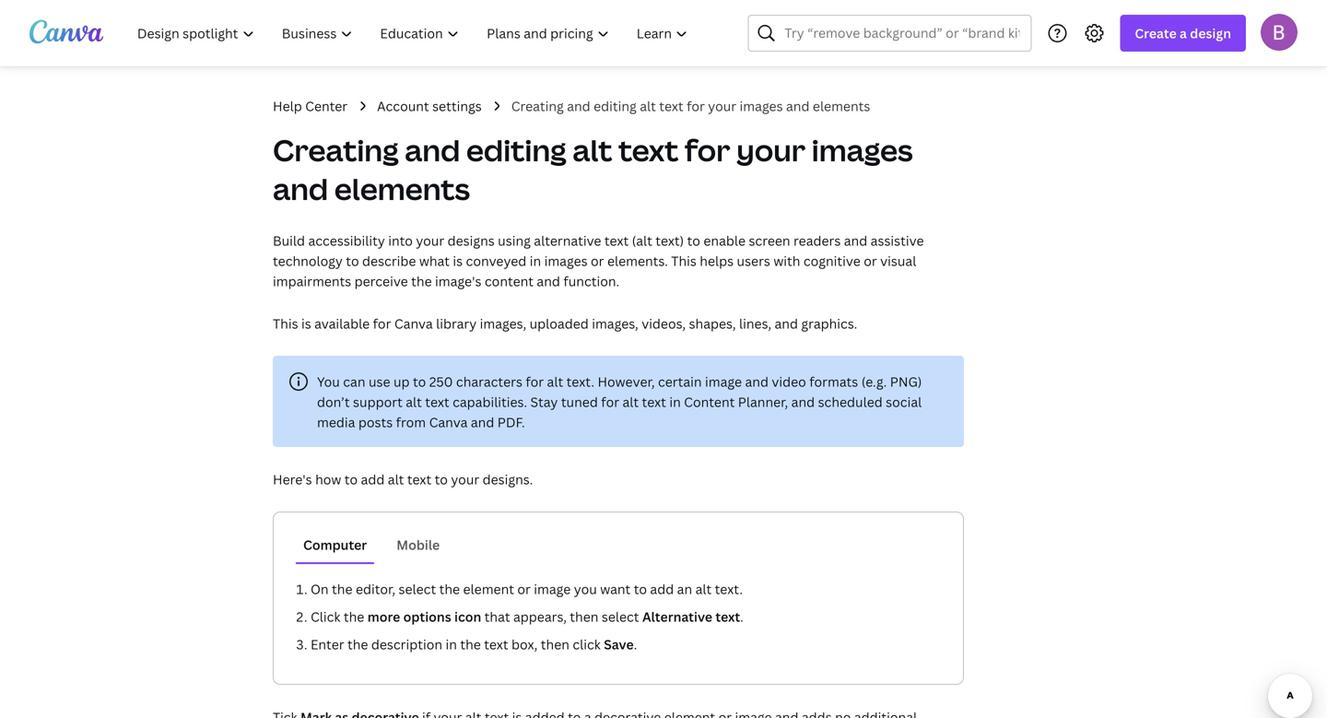Task type: locate. For each thing, give the bounding box(es) containing it.
accessibility
[[308, 232, 385, 249]]

. down then select alternative text .
[[634, 636, 637, 653]]

assistive
[[871, 232, 924, 249]]

build accessibility into your designs using alternative text (alt text) to enable screen readers and assistive technology to describe what is conveyed in images or elements. this helps users with cognitive or visual impairments perceive the image's content and function.
[[273, 232, 924, 290]]

visual
[[880, 252, 916, 270]]

1 horizontal spatial elements
[[813, 97, 870, 115]]

is left available
[[301, 315, 311, 332]]

is
[[453, 252, 463, 270], [301, 315, 311, 332]]

to right text)
[[687, 232, 700, 249]]

then right "box,"
[[541, 636, 570, 653]]

1 horizontal spatial creating
[[511, 97, 564, 115]]

account settings link
[[377, 96, 482, 116]]

to right the up
[[413, 373, 426, 390]]

1 vertical spatial text.
[[715, 580, 743, 598]]

1 horizontal spatial images,
[[592, 315, 639, 332]]

to right want
[[634, 580, 647, 598]]

editing
[[594, 97, 637, 115], [466, 130, 567, 170]]

2 horizontal spatial or
[[864, 252, 877, 270]]

select
[[399, 580, 436, 598], [602, 608, 639, 625]]

in down using
[[530, 252, 541, 270]]

characters
[[456, 373, 523, 390]]

save
[[604, 636, 634, 653]]

the right "on"
[[332, 580, 353, 598]]

text inside build accessibility into your designs using alternative text (alt text) to enable screen readers and assistive technology to describe what is conveyed in images or elements. this helps users with cognitive or visual impairments perceive the image's content and function.
[[605, 232, 629, 249]]

scheduled
[[818, 393, 883, 411]]

1 vertical spatial creating and editing alt text for your images and elements
[[273, 130, 913, 209]]

design
[[1190, 24, 1231, 42]]

up
[[394, 373, 410, 390]]

0 horizontal spatial add
[[361, 471, 385, 488]]

help
[[273, 97, 302, 115]]

1 vertical spatial add
[[650, 580, 674, 598]]

cognitive
[[804, 252, 861, 270]]

support
[[353, 393, 403, 411]]

pdf.
[[498, 413, 525, 431]]

.
[[740, 608, 744, 625], [634, 636, 637, 653]]

0 horizontal spatial text.
[[567, 373, 595, 390]]

1 vertical spatial editing
[[466, 130, 567, 170]]

mobile button
[[389, 527, 447, 562]]

account settings
[[377, 97, 482, 115]]

your
[[708, 97, 737, 115], [737, 130, 806, 170], [416, 232, 444, 249], [451, 471, 479, 488]]

create a design button
[[1120, 15, 1246, 52]]

the down what
[[411, 272, 432, 290]]

1 horizontal spatial add
[[650, 580, 674, 598]]

0 horizontal spatial or
[[517, 580, 531, 598]]

text. inside you can use up to 250 characters for alt text. however, certain image and video formats (e.g. png) don't support alt text capabilities. stay tuned for alt text in content planner, and scheduled social media posts from canva and pdf.
[[567, 373, 595, 390]]

0 horizontal spatial is
[[301, 315, 311, 332]]

this
[[671, 252, 697, 270], [273, 315, 298, 332]]

0 vertical spatial select
[[399, 580, 436, 598]]

image up appears,
[[534, 580, 571, 598]]

0 vertical spatial then
[[570, 608, 599, 625]]

text. up tuned
[[567, 373, 595, 390]]

canva right from on the bottom of page
[[429, 413, 468, 431]]

or
[[591, 252, 604, 270], [864, 252, 877, 270], [517, 580, 531, 598]]

what
[[419, 252, 450, 270]]

image up content
[[705, 373, 742, 390]]

creating
[[511, 97, 564, 115], [273, 130, 399, 170]]

is up image's
[[453, 252, 463, 270]]

then down you
[[570, 608, 599, 625]]

and
[[567, 97, 591, 115], [786, 97, 810, 115], [405, 130, 460, 170], [273, 169, 328, 209], [844, 232, 868, 249], [537, 272, 560, 290], [775, 315, 798, 332], [745, 373, 769, 390], [791, 393, 815, 411], [471, 413, 494, 431]]

capabilities.
[[453, 393, 527, 411]]

1 horizontal spatial images
[[740, 97, 783, 115]]

0 vertical spatial text.
[[567, 373, 595, 390]]

text.
[[567, 373, 595, 390], [715, 580, 743, 598]]

however,
[[598, 373, 655, 390]]

creating down center on the left top of the page
[[273, 130, 399, 170]]

0 vertical spatial in
[[530, 252, 541, 270]]

build
[[273, 232, 305, 249]]

images, down content
[[480, 315, 526, 332]]

1 horizontal spatial editing
[[594, 97, 637, 115]]

add left an on the right of the page
[[650, 580, 674, 598]]

settings
[[432, 97, 482, 115]]

content
[[485, 272, 534, 290]]

canva left the library
[[394, 315, 433, 332]]

click
[[311, 608, 340, 625]]

add
[[361, 471, 385, 488], [650, 580, 674, 598]]

0 horizontal spatial images
[[544, 252, 588, 270]]

in inside you can use up to 250 characters for alt text. however, certain image and video formats (e.g. png) don't support alt text capabilities. stay tuned for alt text in content planner, and scheduled social media posts from canva and pdf.
[[669, 393, 681, 411]]

element
[[463, 580, 514, 598]]

then
[[570, 608, 599, 625], [541, 636, 570, 653]]

images inside build accessibility into your designs using alternative text (alt text) to enable screen readers and assistive technology to describe what is conveyed in images or elements. this helps users with cognitive or visual impairments perceive the image's content and function.
[[544, 252, 588, 270]]

stay
[[530, 393, 558, 411]]

1 horizontal spatial image
[[705, 373, 742, 390]]

0 horizontal spatial elements
[[334, 169, 470, 209]]

to
[[687, 232, 700, 249], [346, 252, 359, 270], [413, 373, 426, 390], [345, 471, 358, 488], [435, 471, 448, 488], [634, 580, 647, 598]]

1 horizontal spatial in
[[530, 252, 541, 270]]

(e.g.
[[862, 373, 887, 390]]

this down impairments
[[273, 315, 298, 332]]

or left visual
[[864, 252, 877, 270]]

0 vertical spatial is
[[453, 252, 463, 270]]

video
[[772, 373, 806, 390]]

1 horizontal spatial or
[[591, 252, 604, 270]]

or up appears,
[[517, 580, 531, 598]]

for inside creating and editing alt text for your images and elements
[[685, 130, 730, 170]]

on the editor, select the element or image you want to add an alt text.
[[311, 580, 743, 598]]

helps
[[700, 252, 734, 270]]

1 vertical spatial elements
[[334, 169, 470, 209]]

0 horizontal spatial .
[[634, 636, 637, 653]]

1 vertical spatial creating
[[273, 130, 399, 170]]

select up the options
[[399, 580, 436, 598]]

1 horizontal spatial then
[[570, 608, 599, 625]]

to left designs.
[[435, 471, 448, 488]]

planner,
[[738, 393, 788, 411]]

to inside you can use up to 250 characters for alt text. however, certain image and video formats (e.g. png) don't support alt text capabilities. stay tuned for alt text in content planner, and scheduled social media posts from canva and pdf.
[[413, 373, 426, 390]]

select up save
[[602, 608, 639, 625]]

creating right settings on the left top
[[511, 97, 564, 115]]

1 vertical spatial image
[[534, 580, 571, 598]]

0 vertical spatial .
[[740, 608, 744, 625]]

text. right an on the right of the page
[[715, 580, 743, 598]]

this inside build accessibility into your designs using alternative text (alt text) to enable screen readers and assistive technology to describe what is conveyed in images or elements. this helps users with cognitive or visual impairments perceive the image's content and function.
[[671, 252, 697, 270]]

0 horizontal spatial then
[[541, 636, 570, 653]]

computer
[[303, 536, 367, 553]]

image's
[[435, 272, 482, 290]]

2 horizontal spatial images
[[812, 130, 913, 170]]

png)
[[890, 373, 922, 390]]

0 vertical spatial images
[[740, 97, 783, 115]]

1 vertical spatial images
[[812, 130, 913, 170]]

certain
[[658, 373, 702, 390]]

elements.
[[607, 252, 668, 270]]

is inside build accessibility into your designs using alternative text (alt text) to enable screen readers and assistive technology to describe what is conveyed in images or elements. this helps users with cognitive or visual impairments perceive the image's content and function.
[[453, 252, 463, 270]]

appears,
[[513, 608, 567, 625]]

creating and editing alt text for your images and elements
[[511, 97, 870, 115], [273, 130, 913, 209]]

can
[[343, 373, 365, 390]]

the down icon
[[460, 636, 481, 653]]

1 vertical spatial in
[[669, 393, 681, 411]]

add right how
[[361, 471, 385, 488]]

0 horizontal spatial editing
[[466, 130, 567, 170]]

designs
[[448, 232, 495, 249]]

2 vertical spatial images
[[544, 252, 588, 270]]

you
[[574, 580, 597, 598]]

using
[[498, 232, 531, 249]]

0 horizontal spatial images,
[[480, 315, 526, 332]]

2 horizontal spatial in
[[669, 393, 681, 411]]

icon
[[454, 608, 481, 625]]

0 vertical spatial this
[[671, 252, 697, 270]]

images, left videos,
[[592, 315, 639, 332]]

1 horizontal spatial this
[[671, 252, 697, 270]]

this down text)
[[671, 252, 697, 270]]

0 vertical spatial add
[[361, 471, 385, 488]]

with
[[774, 252, 800, 270]]

for
[[687, 97, 705, 115], [685, 130, 730, 170], [373, 315, 391, 332], [526, 373, 544, 390], [601, 393, 619, 411]]

in inside build accessibility into your designs using alternative text (alt text) to enable screen readers and assistive technology to describe what is conveyed in images or elements. this helps users with cognitive or visual impairments perceive the image's content and function.
[[530, 252, 541, 270]]

1 vertical spatial canva
[[429, 413, 468, 431]]

0 horizontal spatial creating
[[273, 130, 399, 170]]

text
[[659, 97, 684, 115], [618, 130, 679, 170], [605, 232, 629, 249], [425, 393, 449, 411], [642, 393, 666, 411], [407, 471, 432, 488], [716, 608, 740, 625], [484, 636, 508, 653]]

the inside build accessibility into your designs using alternative text (alt text) to enable screen readers and assistive technology to describe what is conveyed in images or elements. this helps users with cognitive or visual impairments perceive the image's content and function.
[[411, 272, 432, 290]]

technology
[[273, 252, 343, 270]]

an
[[677, 580, 692, 598]]

in down click the more options icon that appears,
[[446, 636, 457, 653]]

1 vertical spatial select
[[602, 608, 639, 625]]

1 horizontal spatial select
[[602, 608, 639, 625]]

or up function.
[[591, 252, 604, 270]]

your inside build accessibility into your designs using alternative text (alt text) to enable screen readers and assistive technology to describe what is conveyed in images or elements. this helps users with cognitive or visual impairments perceive the image's content and function.
[[416, 232, 444, 249]]

users
[[737, 252, 770, 270]]

2 images, from the left
[[592, 315, 639, 332]]

2 vertical spatial in
[[446, 636, 457, 653]]

canva
[[394, 315, 433, 332], [429, 413, 468, 431]]

tuned
[[561, 393, 598, 411]]

into
[[388, 232, 413, 249]]

your inside creating and editing alt text for your images and elements
[[737, 130, 806, 170]]

in down certain
[[669, 393, 681, 411]]

0 horizontal spatial select
[[399, 580, 436, 598]]

. right alternative
[[740, 608, 744, 625]]

0 horizontal spatial this
[[273, 315, 298, 332]]

0 vertical spatial image
[[705, 373, 742, 390]]

image
[[705, 373, 742, 390], [534, 580, 571, 598]]

describe
[[362, 252, 416, 270]]

1 horizontal spatial is
[[453, 252, 463, 270]]



Task type: describe. For each thing, give the bounding box(es) containing it.
canva inside you can use up to 250 characters for alt text. however, certain image and video formats (e.g. png) don't support alt text capabilities. stay tuned for alt text in content planner, and scheduled social media posts from canva and pdf.
[[429, 413, 468, 431]]

0 vertical spatial canva
[[394, 315, 433, 332]]

description
[[371, 636, 442, 653]]

1 vertical spatial this
[[273, 315, 298, 332]]

that
[[485, 608, 510, 625]]

screen
[[749, 232, 790, 249]]

options
[[403, 608, 451, 625]]

enter the description in the text box, then click save .
[[311, 636, 637, 653]]

enter
[[311, 636, 344, 653]]

click the more options icon that appears,
[[311, 608, 567, 625]]

social
[[886, 393, 922, 411]]

the right the enter
[[347, 636, 368, 653]]

1 vertical spatial is
[[301, 315, 311, 332]]

account
[[377, 97, 429, 115]]

help center
[[273, 97, 348, 115]]

want
[[600, 580, 631, 598]]

0 horizontal spatial in
[[446, 636, 457, 653]]

shapes,
[[689, 315, 736, 332]]

1 vertical spatial .
[[634, 636, 637, 653]]

1 horizontal spatial text.
[[715, 580, 743, 598]]

posts
[[358, 413, 393, 431]]

0 vertical spatial editing
[[594, 97, 637, 115]]

uploaded
[[530, 315, 589, 332]]

0 vertical spatial creating
[[511, 97, 564, 115]]

lines,
[[739, 315, 772, 332]]

create
[[1135, 24, 1177, 42]]

creating inside creating and editing alt text for your images and elements
[[273, 130, 399, 170]]

help center link
[[273, 96, 348, 116]]

how
[[315, 471, 341, 488]]

a
[[1180, 24, 1187, 42]]

function.
[[563, 272, 620, 290]]

text inside creating and editing alt text for your images and elements link
[[659, 97, 684, 115]]

don't
[[317, 393, 350, 411]]

more
[[368, 608, 400, 625]]

creating and editing alt text for your images and elements link
[[511, 96, 870, 116]]

videos,
[[642, 315, 686, 332]]

then select alternative text .
[[570, 608, 744, 625]]

designs.
[[483, 471, 533, 488]]

click
[[573, 636, 601, 653]]

image inside you can use up to 250 characters for alt text. however, certain image and video formats (e.g. png) don't support alt text capabilities. stay tuned for alt text in content planner, and scheduled social media posts from canva and pdf.
[[705, 373, 742, 390]]

Try "remove background" or "brand kit" search field
[[785, 16, 1020, 51]]

use
[[369, 373, 390, 390]]

alt inside creating and editing alt text for your images and elements
[[573, 130, 612, 170]]

center
[[305, 97, 348, 115]]

you can use up to 250 characters for alt text. however, certain image and video formats (e.g. png) don't support alt text capabilities. stay tuned for alt text in content planner, and scheduled social media posts from canva and pdf.
[[317, 373, 922, 431]]

here's how to add alt text to your designs.
[[273, 471, 533, 488]]

text)
[[656, 232, 684, 249]]

1 vertical spatial then
[[541, 636, 570, 653]]

alt inside creating and editing alt text for your images and elements link
[[640, 97, 656, 115]]

editing inside creating and editing alt text for your images and elements
[[466, 130, 567, 170]]

this is available for canva library images, uploaded images, videos, shapes, lines, and graphics.
[[273, 315, 857, 332]]

on
[[311, 580, 329, 598]]

enable
[[704, 232, 746, 249]]

1 images, from the left
[[480, 315, 526, 332]]

to down accessibility
[[346, 252, 359, 270]]

0 horizontal spatial image
[[534, 580, 571, 598]]

conveyed
[[466, 252, 527, 270]]

media
[[317, 413, 355, 431]]

readers
[[794, 232, 841, 249]]

create a design
[[1135, 24, 1231, 42]]

you
[[317, 373, 340, 390]]

alternative
[[642, 608, 713, 625]]

here's
[[273, 471, 312, 488]]

top level navigation element
[[125, 15, 704, 52]]

formats
[[809, 373, 858, 390]]

to right how
[[345, 471, 358, 488]]

perceive
[[355, 272, 408, 290]]

the right the click
[[344, 608, 364, 625]]

from
[[396, 413, 426, 431]]

editor,
[[356, 580, 396, 598]]

the up click the more options icon that appears,
[[439, 580, 460, 598]]

computer button
[[296, 527, 374, 562]]

250
[[429, 373, 453, 390]]

alternative
[[534, 232, 601, 249]]

(alt
[[632, 232, 652, 249]]

available
[[314, 315, 370, 332]]

content
[[684, 393, 735, 411]]

1 horizontal spatial .
[[740, 608, 744, 625]]

text inside creating and editing alt text for your images and elements
[[618, 130, 679, 170]]

library
[[436, 315, 477, 332]]

graphics.
[[801, 315, 857, 332]]

box,
[[512, 636, 538, 653]]

bob builder image
[[1261, 14, 1298, 50]]

0 vertical spatial creating and editing alt text for your images and elements
[[511, 97, 870, 115]]

0 vertical spatial elements
[[813, 97, 870, 115]]

impairments
[[273, 272, 351, 290]]



Task type: vqa. For each thing, say whether or not it's contained in the screenshot.
themes
no



